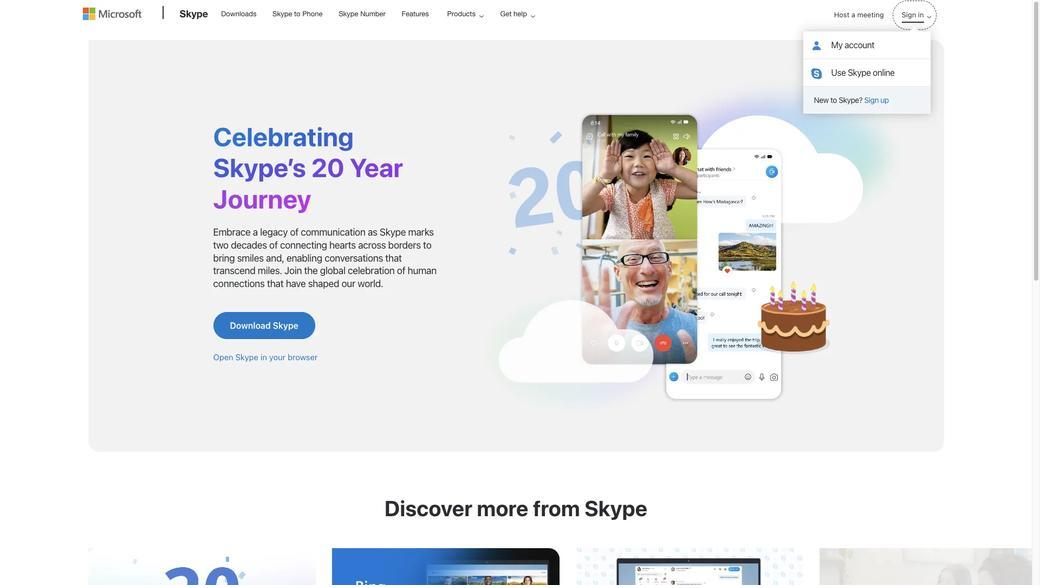 Task type: describe. For each thing, give the bounding box(es) containing it.
hearts
[[329, 239, 356, 251]]

human
[[408, 265, 437, 277]]

new to skype? sign up
[[814, 95, 889, 105]]

0 vertical spatial in
[[919, 10, 924, 19]]

connections
[[213, 278, 265, 290]]

great video calling with skype image
[[473, 73, 912, 419]]

products button
[[438, 1, 493, 27]]

user image
[[812, 41, 822, 51]]

get
[[501, 10, 512, 18]]

host a meeting
[[834, 10, 884, 19]]

skype's
[[213, 152, 306, 183]]

downloads link
[[216, 1, 261, 27]]

join
[[285, 265, 302, 277]]

bring
[[213, 252, 235, 264]]

host a meeting link
[[826, 1, 893, 29]]

your
[[269, 353, 286, 362]]

journey
[[213, 184, 311, 214]]

open
[[213, 353, 233, 362]]

download skype
[[230, 321, 299, 331]]

2 horizontal spatial of
[[397, 265, 406, 277]]

browser
[[288, 353, 318, 362]]

open skype in your browser
[[213, 353, 318, 362]]

my account
[[832, 40, 875, 50]]

miles.
[[258, 265, 282, 277]]

world.
[[358, 278, 383, 290]]

use skype online
[[832, 68, 895, 78]]

skype image
[[812, 68, 822, 79]]

enabling
[[287, 252, 322, 264]]

to inside the embrace a legacy of communication as skype marks two decades of connecting hearts across borders to bring smiles and, enabling conversations that transcend miles. join the global celebration of human connections that have shaped our world.
[[423, 239, 432, 251]]

discover more from skype
[[385, 495, 648, 521]]

picture of skype modern message chat with side bar. image
[[576, 549, 803, 585]]

0 horizontal spatial sign
[[865, 95, 879, 105]]

use
[[832, 68, 846, 78]]

help
[[514, 10, 527, 18]]

two
[[213, 239, 229, 251]]

the
[[304, 265, 318, 277]]

get help button
[[491, 1, 544, 27]]

up
[[881, 95, 889, 105]]

arrow down image
[[923, 10, 936, 23]]

skype to phone
[[273, 10, 323, 18]]

skype?
[[839, 95, 863, 105]]

shaped
[[308, 278, 339, 290]]

decades
[[231, 239, 267, 251]]

get help
[[501, 10, 527, 18]]

embrace a legacy of communication as skype marks two decades of connecting hearts across borders to bring smiles and, enabling conversations that transcend miles. join the global celebration of human connections that have shaped our world.
[[213, 226, 437, 290]]

to for skype?
[[831, 95, 837, 105]]

download skype link
[[213, 312, 315, 340]]

host
[[834, 10, 850, 19]]

my
[[832, 40, 843, 50]]

skype to phone link
[[268, 1, 328, 27]]

celebrating
[[213, 121, 354, 152]]

borders
[[388, 239, 421, 251]]



Task type: locate. For each thing, give the bounding box(es) containing it.
a for embrace
[[253, 226, 258, 238]]

communication
[[301, 226, 366, 238]]

conversations
[[325, 252, 383, 264]]

sign left up
[[865, 95, 879, 105]]

that down miles.
[[267, 278, 284, 290]]

20
[[311, 152, 345, 183]]

0 horizontal spatial a
[[253, 226, 258, 238]]

to
[[294, 10, 301, 18], [831, 95, 837, 105], [423, 239, 432, 251]]

0 vertical spatial sign
[[902, 10, 917, 19]]

from
[[533, 495, 580, 521]]

1 horizontal spatial to
[[423, 239, 432, 251]]

open skype in your browser link
[[213, 353, 318, 362]]

to inside skype to phone link
[[294, 10, 301, 18]]

celebrating skype's 20 year journey main content
[[0, 35, 1041, 585]]

online
[[873, 68, 895, 78]]

in right meeting
[[919, 10, 924, 19]]

celebration
[[348, 265, 395, 277]]

skype number link
[[334, 1, 391, 27]]

sign in link
[[893, 1, 936, 29]]

0 horizontal spatial that
[[267, 278, 284, 290]]

year
[[350, 152, 403, 183]]

skype inside the embrace a legacy of communication as skype marks two decades of connecting hearts across borders to bring smiles and, enabling conversations that transcend miles. join the global celebration of human connections that have shaped our world.
[[380, 226, 406, 238]]

picture of skype light stage call in progress with bing backgrounds and text bing backgrounds in skype. image
[[332, 549, 560, 585]]

global
[[320, 265, 346, 277]]

our
[[342, 278, 356, 290]]

1 horizontal spatial of
[[290, 226, 299, 238]]

0 horizontal spatial in
[[261, 353, 267, 362]]

marks
[[408, 226, 434, 238]]

that down the borders
[[385, 252, 402, 264]]

new
[[814, 95, 829, 105]]

microsoft image
[[83, 8, 141, 20]]

more
[[477, 495, 529, 521]]

download
[[230, 321, 271, 331]]

in left the your
[[261, 353, 267, 362]]

features
[[402, 10, 429, 18]]

have
[[286, 278, 306, 290]]

2 vertical spatial to
[[423, 239, 432, 251]]

menu bar containing my account
[[83, 1, 950, 114]]

menu containing my account
[[803, 31, 931, 114]]

in
[[919, 10, 924, 19], [261, 353, 267, 362]]

connecting
[[280, 239, 327, 251]]

meeting
[[858, 10, 884, 19]]

account
[[845, 40, 875, 50]]

sign
[[902, 10, 917, 19], [865, 95, 879, 105]]

use skype online link
[[803, 59, 931, 86]]

embrace
[[213, 226, 251, 238]]

to left phone
[[294, 10, 301, 18]]

my account link
[[803, 31, 931, 59]]

as
[[368, 226, 378, 238]]

of up connecting
[[290, 226, 299, 238]]

to down marks
[[423, 239, 432, 251]]

celebrating skype's 20 year journey
[[213, 121, 403, 214]]

skype
[[180, 8, 208, 20], [273, 10, 292, 18], [339, 10, 359, 18], [848, 68, 871, 78], [380, 226, 406, 238], [273, 321, 299, 331], [236, 353, 259, 362], [585, 495, 648, 521]]

0 horizontal spatial of
[[269, 239, 278, 251]]

and,
[[266, 252, 284, 264]]

a
[[852, 10, 856, 19], [253, 226, 258, 238]]

menu bar
[[83, 1, 950, 114]]

skype link
[[174, 1, 214, 30]]

products
[[447, 10, 476, 18]]

a up decades
[[253, 226, 258, 238]]

of down the legacy at the left
[[269, 239, 278, 251]]

of left human
[[397, 265, 406, 277]]

downloads
[[221, 10, 257, 18]]

features link
[[397, 1, 434, 27]]

legacy
[[260, 226, 288, 238]]

1 horizontal spatial a
[[852, 10, 856, 19]]

1 vertical spatial in
[[261, 353, 267, 362]]

that
[[385, 252, 402, 264], [267, 278, 284, 290]]

a inside the embrace a legacy of communication as skype marks two decades of connecting hearts across borders to bring smiles and, enabling conversations that transcend miles. join the global celebration of human connections that have shaped our world.
[[253, 226, 258, 238]]

1 vertical spatial that
[[267, 278, 284, 290]]

0 vertical spatial of
[[290, 226, 299, 238]]

0 vertical spatial that
[[385, 252, 402, 264]]

0 horizontal spatial to
[[294, 10, 301, 18]]

sign left arrow down "icon"
[[902, 10, 917, 19]]

in inside main content
[[261, 353, 267, 362]]

1 vertical spatial of
[[269, 239, 278, 251]]

smiles
[[237, 252, 264, 264]]

discover
[[385, 495, 473, 521]]

a inside "link"
[[852, 10, 856, 19]]

phone
[[303, 10, 323, 18]]

skype number
[[339, 10, 386, 18]]

2 horizontal spatial to
[[831, 95, 837, 105]]

transcend
[[213, 265, 256, 277]]

across
[[358, 239, 386, 251]]

to inside menu
[[831, 95, 837, 105]]

a right host at top
[[852, 10, 856, 19]]

to right the new
[[831, 95, 837, 105]]

to for phone
[[294, 10, 301, 18]]

1 vertical spatial to
[[831, 95, 837, 105]]

skype inside "link"
[[273, 321, 299, 331]]

0 vertical spatial a
[[852, 10, 856, 19]]

picture of skype logo and cake celebrating 20 years of skype image
[[88, 549, 316, 585]]

1 horizontal spatial sign
[[902, 10, 917, 19]]

0 vertical spatial to
[[294, 10, 301, 18]]

2 vertical spatial of
[[397, 265, 406, 277]]

number
[[360, 10, 386, 18]]

a for host
[[852, 10, 856, 19]]

1 vertical spatial a
[[253, 226, 258, 238]]

of
[[290, 226, 299, 238], [269, 239, 278, 251], [397, 265, 406, 277]]

1 horizontal spatial in
[[919, 10, 924, 19]]

sign in
[[902, 10, 924, 19]]

1 vertical spatial sign
[[865, 95, 879, 105]]

1 horizontal spatial that
[[385, 252, 402, 264]]

menu
[[803, 31, 931, 114]]



Task type: vqa. For each thing, say whether or not it's contained in the screenshot.
cast
no



